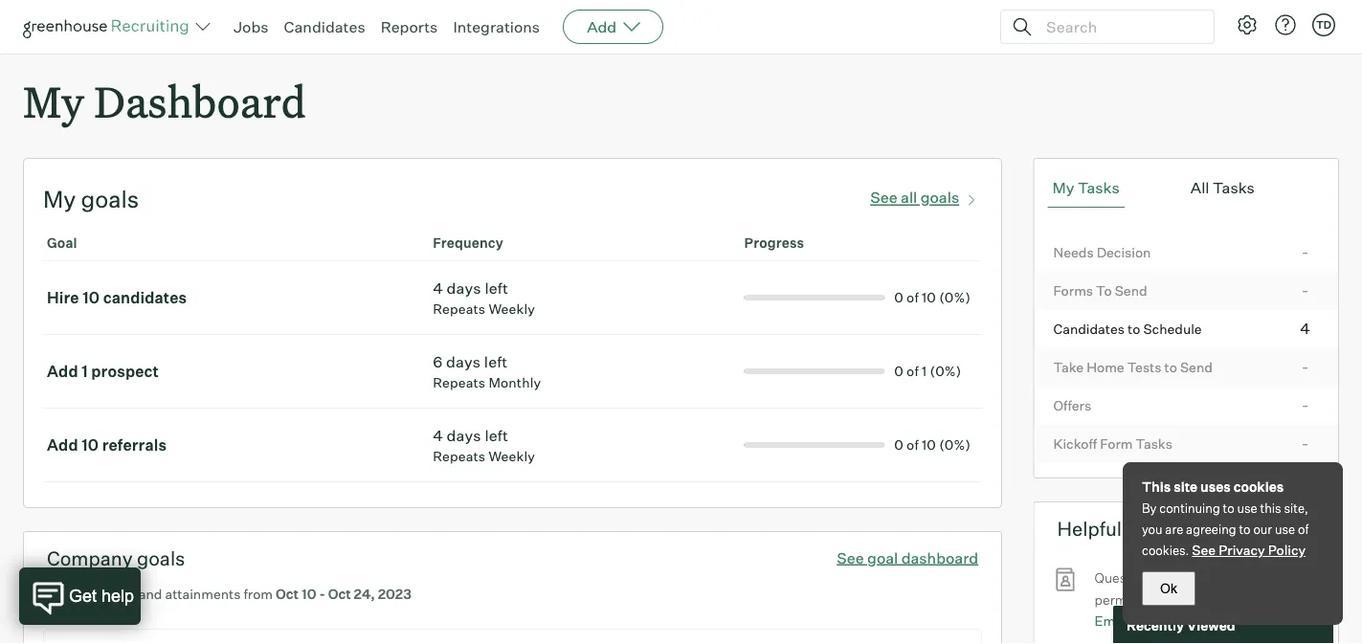 Task type: locate. For each thing, give the bounding box(es) containing it.
0 vertical spatial add
[[587, 17, 617, 36]]

candidates right jobs link
[[284, 17, 365, 36]]

3 repeats from the top
[[433, 448, 486, 465]]

site
[[1174, 479, 1198, 495]]

send right to
[[1115, 282, 1148, 299]]

to
[[1128, 320, 1141, 337], [1165, 359, 1177, 375], [1223, 501, 1235, 516], [1239, 522, 1251, 537]]

- for take home tests to send
[[1302, 357, 1309, 376]]

jobs link
[[234, 17, 269, 36]]

0 of 10 (0%)
[[894, 289, 971, 306], [894, 437, 971, 454]]

see for company goals
[[837, 548, 864, 567]]

my up 'goal'
[[43, 185, 76, 214]]

2023
[[378, 586, 412, 603]]

ok
[[1160, 581, 1178, 596]]

0 vertical spatial left
[[485, 279, 508, 298]]

use up policy
[[1275, 522, 1295, 537]]

0 vertical spatial use
[[1237, 501, 1258, 516]]

weekly for hire 10 candidates
[[489, 301, 535, 318]]

0 of 10 (0%) down 0 of 1 (0%) at the bottom of the page
[[894, 437, 971, 454]]

left for candidates
[[485, 279, 508, 298]]

add for add 1 prospect
[[47, 362, 78, 381]]

left down 'frequency'
[[485, 279, 508, 298]]

2 vertical spatial 4
[[433, 426, 443, 445]]

1 vertical spatial send
[[1180, 359, 1213, 375]]

tab list
[[1048, 169, 1325, 208]]

2 vertical spatial progress bar
[[744, 442, 885, 448]]

1 horizontal spatial your
[[1133, 613, 1162, 629]]

0
[[894, 289, 904, 306], [894, 363, 904, 380], [894, 437, 904, 454]]

repeats up 6
[[433, 301, 486, 318]]

are
[[1165, 522, 1184, 537]]

repeats inside 6 days left repeats monthly
[[433, 375, 486, 391]]

0 for hire 10 candidates
[[894, 289, 904, 306]]

- for kickoff form tasks
[[1302, 433, 1309, 453]]

progress bar for candidates
[[744, 295, 885, 301]]

offers
[[1054, 397, 1092, 414]]

my down greenhouse recruiting image
[[23, 73, 84, 129]]

2 vertical spatial 0
[[894, 437, 904, 454]]

send
[[1115, 282, 1148, 299], [1180, 359, 1213, 375]]

0 vertical spatial progress bar
[[744, 295, 885, 301]]

days inside 6 days left repeats monthly
[[446, 353, 481, 372]]

0 horizontal spatial tasks
[[1078, 178, 1120, 197]]

2 vertical spatial add
[[47, 436, 78, 455]]

candidates down forms to send
[[1054, 320, 1125, 337]]

1 horizontal spatial see
[[871, 188, 898, 207]]

email your in-house contacts link
[[1095, 611, 1282, 632]]

1 vertical spatial 0
[[894, 363, 904, 380]]

tab list containing my tasks
[[1048, 169, 1325, 208]]

4 days left repeats weekly down 'frequency'
[[433, 279, 535, 318]]

days down 6 days left repeats monthly at the left bottom of the page
[[447, 426, 481, 445]]

1 vertical spatial candidates
[[1054, 320, 1125, 337]]

10 right from
[[302, 586, 316, 603]]

0 vertical spatial days
[[447, 279, 481, 298]]

schedule
[[1144, 320, 1202, 337]]

continuing
[[1160, 501, 1220, 516]]

0 vertical spatial candidates
[[284, 17, 365, 36]]

2 progress bar from the top
[[744, 369, 885, 375]]

1 vertical spatial add
[[47, 362, 78, 381]]

1 vertical spatial 4
[[1300, 319, 1310, 338]]

1 vertical spatial weekly
[[489, 448, 535, 465]]

monthly
[[489, 375, 541, 391]]

site,
[[1284, 501, 1309, 516]]

2 horizontal spatial tasks
[[1213, 178, 1255, 197]]

links
[[1126, 517, 1175, 541]]

1 vertical spatial use
[[1275, 522, 1295, 537]]

repeats for hire 10 candidates
[[433, 301, 486, 318]]

(0%) for add 1 prospect
[[930, 363, 962, 380]]

goals for company goals
[[137, 547, 185, 571]]

take
[[1054, 359, 1084, 375]]

1 vertical spatial days
[[446, 353, 481, 372]]

see goal dashboard link
[[837, 548, 979, 567]]

4
[[433, 279, 443, 298], [1300, 319, 1310, 338], [433, 426, 443, 445]]

permissions?
[[1095, 591, 1177, 608]]

1 horizontal spatial candidates
[[1054, 320, 1125, 337]]

2 vertical spatial left
[[485, 426, 508, 445]]

candidates
[[284, 17, 365, 36], [1054, 320, 1125, 337]]

2 vertical spatial days
[[447, 426, 481, 445]]

oct
[[276, 586, 299, 603], [328, 586, 351, 603]]

0 vertical spatial weekly
[[489, 301, 535, 318]]

configure image
[[1236, 13, 1259, 36]]

left up the 'monthly'
[[484, 353, 508, 372]]

helpful
[[1057, 517, 1122, 541]]

questions about jobs or permissions? email your in-house contacts
[[1095, 570, 1282, 629]]

frequency
[[433, 235, 504, 251]]

1 horizontal spatial use
[[1275, 522, 1295, 537]]

0 horizontal spatial candidates
[[284, 17, 365, 36]]

weekly up 6 days left repeats monthly at the left bottom of the page
[[489, 301, 535, 318]]

0 vertical spatial repeats
[[433, 301, 486, 318]]

company
[[47, 547, 133, 571]]

1 0 from the top
[[894, 289, 904, 306]]

1 vertical spatial 4 days left repeats weekly
[[433, 426, 535, 465]]

weekly down the 'monthly'
[[489, 448, 535, 465]]

my for my dashboard
[[23, 73, 84, 129]]

0 of 10 (0%) up 0 of 1 (0%) at the bottom of the page
[[894, 289, 971, 306]]

see left the goal
[[837, 548, 864, 567]]

- for needs decision
[[1302, 242, 1309, 261]]

0 vertical spatial 0
[[894, 289, 904, 306]]

1 progress bar from the top
[[744, 295, 885, 301]]

all tasks button
[[1186, 169, 1260, 208]]

2 repeats from the top
[[433, 375, 486, 391]]

helpful links
[[1057, 517, 1175, 541]]

recently
[[1127, 617, 1184, 634]]

10
[[83, 288, 100, 308], [922, 289, 936, 306], [82, 436, 99, 455], [922, 437, 936, 454], [302, 586, 316, 603]]

0 horizontal spatial oct
[[276, 586, 299, 603]]

tasks right all
[[1213, 178, 1255, 197]]

10 right hire
[[83, 288, 100, 308]]

3 0 from the top
[[894, 437, 904, 454]]

0 vertical spatial your
[[47, 586, 76, 603]]

0 vertical spatial 0 of 10 (0%)
[[894, 289, 971, 306]]

see all goals
[[871, 188, 959, 207]]

1 weekly from the top
[[489, 301, 535, 318]]

1 repeats from the top
[[433, 301, 486, 318]]

left down the 'monthly'
[[485, 426, 508, 445]]

0 vertical spatial (0%)
[[939, 289, 971, 306]]

3 progress bar from the top
[[744, 442, 885, 448]]

1 horizontal spatial oct
[[328, 586, 351, 603]]

progress bar for referrals
[[744, 442, 885, 448]]

left for prospect
[[484, 353, 508, 372]]

days down 'frequency'
[[447, 279, 481, 298]]

attainments
[[165, 586, 241, 603]]

goals for my goals
[[81, 185, 139, 214]]

policy
[[1268, 542, 1306, 559]]

all tasks
[[1191, 178, 1255, 197]]

4 days left repeats weekly
[[433, 279, 535, 318], [433, 426, 535, 465]]

use left 'this'
[[1237, 501, 1258, 516]]

tasks for all tasks
[[1213, 178, 1255, 197]]

form
[[1100, 435, 1133, 452]]

days for add 1 prospect
[[446, 353, 481, 372]]

of for add 10 referrals
[[907, 437, 919, 454]]

my tasks
[[1053, 178, 1120, 197]]

see down "agreeing"
[[1192, 542, 1216, 559]]

repeats for add 10 referrals
[[433, 448, 486, 465]]

4 days left repeats weekly for add 10 referrals
[[433, 426, 535, 465]]

1 vertical spatial 0 of 10 (0%)
[[894, 437, 971, 454]]

my for my tasks
[[1053, 178, 1075, 197]]

send down schedule
[[1180, 359, 1213, 375]]

tasks
[[1078, 178, 1120, 197], [1213, 178, 1255, 197], [1136, 435, 1173, 452]]

1 4 days left repeats weekly from the top
[[433, 279, 535, 318]]

goals
[[81, 185, 139, 214], [921, 188, 959, 207], [137, 547, 185, 571]]

tasks right form
[[1136, 435, 1173, 452]]

weekly
[[489, 301, 535, 318], [489, 448, 535, 465]]

1 horizontal spatial tasks
[[1136, 435, 1173, 452]]

candidates for candidates to schedule
[[1054, 320, 1125, 337]]

repeats down 6
[[433, 375, 486, 391]]

2 horizontal spatial see
[[1192, 542, 1216, 559]]

0 horizontal spatial send
[[1115, 282, 1148, 299]]

my inside button
[[1053, 178, 1075, 197]]

to left the our
[[1239, 522, 1251, 537]]

2 vertical spatial (0%)
[[939, 437, 971, 454]]

2 0 from the top
[[894, 363, 904, 380]]

0 horizontal spatial see
[[837, 548, 864, 567]]

1 horizontal spatial send
[[1180, 359, 1213, 375]]

0 horizontal spatial your
[[47, 586, 76, 603]]

averages
[[79, 586, 136, 603]]

0 of 1 (0%)
[[894, 363, 962, 380]]

see
[[871, 188, 898, 207], [1192, 542, 1216, 559], [837, 548, 864, 567]]

oct right from
[[276, 586, 299, 603]]

tasks up the needs decision
[[1078, 178, 1120, 197]]

4 for add 10 referrals
[[433, 426, 443, 445]]

2 4 days left repeats weekly from the top
[[433, 426, 535, 465]]

add 10 referrals
[[47, 436, 167, 455]]

1 vertical spatial your
[[1133, 613, 1162, 629]]

1 vertical spatial progress bar
[[744, 369, 885, 375]]

add for add 10 referrals
[[47, 436, 78, 455]]

0 vertical spatial 4 days left repeats weekly
[[433, 279, 535, 318]]

or
[[1227, 570, 1240, 587]]

dashboard
[[902, 548, 979, 567]]

repeats
[[433, 301, 486, 318], [433, 375, 486, 391], [433, 448, 486, 465]]

to down 'uses'
[[1223, 501, 1235, 516]]

to right tests
[[1165, 359, 1177, 375]]

tests
[[1128, 359, 1162, 375]]

progress bar
[[744, 295, 885, 301], [744, 369, 885, 375], [744, 442, 885, 448]]

see left all
[[871, 188, 898, 207]]

decision
[[1097, 244, 1151, 261]]

days right 6
[[446, 353, 481, 372]]

use
[[1237, 501, 1258, 516], [1275, 522, 1295, 537]]

2 weekly from the top
[[489, 448, 535, 465]]

your down permissions?
[[1133, 613, 1162, 629]]

0 vertical spatial 4
[[433, 279, 443, 298]]

4 days left repeats weekly for hire 10 candidates
[[433, 279, 535, 318]]

4 days left repeats weekly down the 'monthly'
[[433, 426, 535, 465]]

my up needs
[[1053, 178, 1075, 197]]

1 vertical spatial repeats
[[433, 375, 486, 391]]

2 0 of 10 (0%) from the top
[[894, 437, 971, 454]]

see for my goals
[[871, 188, 898, 207]]

0 vertical spatial send
[[1115, 282, 1148, 299]]

add
[[587, 17, 617, 36], [47, 362, 78, 381], [47, 436, 78, 455]]

left inside 6 days left repeats monthly
[[484, 353, 508, 372]]

see privacy policy link
[[1192, 542, 1306, 559]]

oct left 24,
[[328, 586, 351, 603]]

1 oct from the left
[[276, 586, 299, 603]]

repeats down 6 days left repeats monthly at the left bottom of the page
[[433, 448, 486, 465]]

- for offers
[[1302, 395, 1309, 414]]

days
[[447, 279, 481, 298], [446, 353, 481, 372], [447, 426, 481, 445]]

left
[[485, 279, 508, 298], [484, 353, 508, 372], [485, 426, 508, 445]]

add inside "popup button"
[[587, 17, 617, 36]]

your down "company"
[[47, 586, 76, 603]]

2 vertical spatial repeats
[[433, 448, 486, 465]]

1 vertical spatial (0%)
[[930, 363, 962, 380]]

1 vertical spatial left
[[484, 353, 508, 372]]

1 0 of 10 (0%) from the top
[[894, 289, 971, 306]]

tasks for my tasks
[[1078, 178, 1120, 197]]



Task type: describe. For each thing, give the bounding box(es) containing it.
needs
[[1054, 244, 1094, 261]]

to
[[1096, 282, 1112, 299]]

email
[[1095, 613, 1130, 629]]

candidates link
[[284, 17, 365, 36]]

candidates to schedule
[[1054, 320, 1202, 337]]

Search text field
[[1042, 13, 1197, 41]]

about
[[1160, 570, 1195, 587]]

referrals
[[102, 436, 167, 455]]

hire 10 candidates
[[47, 288, 187, 308]]

my tasks button
[[1048, 169, 1125, 208]]

see privacy policy
[[1192, 542, 1306, 559]]

contacts
[[1226, 613, 1282, 629]]

to up take home tests to send
[[1128, 320, 1141, 337]]

you
[[1142, 522, 1163, 537]]

days for add 10 referrals
[[447, 426, 481, 445]]

repeats for add 1 prospect
[[433, 375, 486, 391]]

see all goals link
[[871, 184, 982, 207]]

agreeing
[[1186, 522, 1237, 537]]

0 horizontal spatial 1
[[82, 362, 88, 381]]

kickoff form tasks
[[1054, 435, 1173, 452]]

kickoff
[[1054, 435, 1097, 452]]

questions
[[1095, 570, 1157, 587]]

needs decision
[[1054, 244, 1151, 261]]

in-
[[1165, 613, 1182, 629]]

0 for add 10 referrals
[[894, 437, 904, 454]]

all
[[901, 188, 917, 207]]

integrations link
[[453, 17, 540, 36]]

progress bar for prospect
[[744, 369, 885, 375]]

ok button
[[1142, 572, 1196, 606]]

viewed
[[1187, 617, 1236, 634]]

goal
[[867, 548, 898, 567]]

1 horizontal spatial 1
[[922, 363, 927, 380]]

of for add 1 prospect
[[907, 363, 919, 380]]

and
[[139, 586, 162, 603]]

my dashboard
[[23, 73, 306, 129]]

greenhouse recruiting image
[[23, 15, 195, 38]]

0 of 10 (0%) for hire 10 candidates
[[894, 289, 971, 306]]

6
[[433, 353, 443, 372]]

weekly for add 10 referrals
[[489, 448, 535, 465]]

(0%) for hire 10 candidates
[[939, 289, 971, 306]]

candidates for candidates
[[284, 17, 365, 36]]

privacy
[[1219, 542, 1265, 559]]

uses
[[1201, 479, 1231, 495]]

home
[[1087, 359, 1125, 375]]

progress
[[744, 235, 804, 251]]

candidates
[[103, 288, 187, 308]]

left for referrals
[[485, 426, 508, 445]]

add button
[[563, 10, 664, 44]]

0 for add 1 prospect
[[894, 363, 904, 380]]

reports link
[[381, 17, 438, 36]]

cookies.
[[1142, 543, 1190, 558]]

hire
[[47, 288, 79, 308]]

reports
[[381, 17, 438, 36]]

prospect
[[91, 362, 159, 381]]

0 horizontal spatial use
[[1237, 501, 1258, 516]]

6 days left repeats monthly
[[433, 353, 541, 391]]

- for forms to send
[[1302, 280, 1309, 299]]

10 left referrals
[[82, 436, 99, 455]]

2 oct from the left
[[328, 586, 351, 603]]

add for add
[[587, 17, 617, 36]]

dashboard
[[94, 73, 306, 129]]

td button
[[1309, 10, 1339, 40]]

take home tests to send
[[1054, 359, 1213, 375]]

td button
[[1313, 13, 1336, 36]]

our
[[1254, 522, 1272, 537]]

by
[[1142, 501, 1157, 516]]

td
[[1316, 18, 1332, 31]]

my for my goals
[[43, 185, 76, 214]]

by continuing to use this site, you are agreeing to our use of cookies.
[[1142, 501, 1309, 558]]

4 for hire 10 candidates
[[433, 279, 443, 298]]

this
[[1142, 479, 1171, 495]]

(0%) for add 10 referrals
[[939, 437, 971, 454]]

this site uses cookies
[[1142, 479, 1284, 495]]

10 down 0 of 1 (0%) at the bottom of the page
[[922, 437, 936, 454]]

24,
[[354, 586, 375, 603]]

all
[[1191, 178, 1210, 197]]

of for hire 10 candidates
[[907, 289, 919, 306]]

your inside questions about jobs or permissions? email your in-house contacts
[[1133, 613, 1162, 629]]

jobs
[[1198, 570, 1224, 587]]

company goals
[[47, 547, 185, 571]]

integrations
[[453, 17, 540, 36]]

of inside by continuing to use this site, you are agreeing to our use of cookies.
[[1298, 522, 1309, 537]]

add 1 prospect
[[47, 362, 159, 381]]

0 of 10 (0%) for add 10 referrals
[[894, 437, 971, 454]]

forms to send
[[1054, 282, 1148, 299]]

jobs
[[234, 17, 269, 36]]

forms
[[1054, 282, 1093, 299]]

this
[[1260, 501, 1282, 516]]

house
[[1182, 613, 1223, 629]]

your averages and attainments from oct 10 - oct 24, 2023
[[47, 586, 412, 603]]

my goals
[[43, 185, 139, 214]]

10 up 0 of 1 (0%) at the bottom of the page
[[922, 289, 936, 306]]

recently viewed
[[1127, 617, 1236, 634]]

from
[[244, 586, 273, 603]]

goal
[[47, 235, 77, 251]]

cookies
[[1234, 479, 1284, 495]]

days for hire 10 candidates
[[447, 279, 481, 298]]



Task type: vqa. For each thing, say whether or not it's contained in the screenshot.
Integrations "link"
yes



